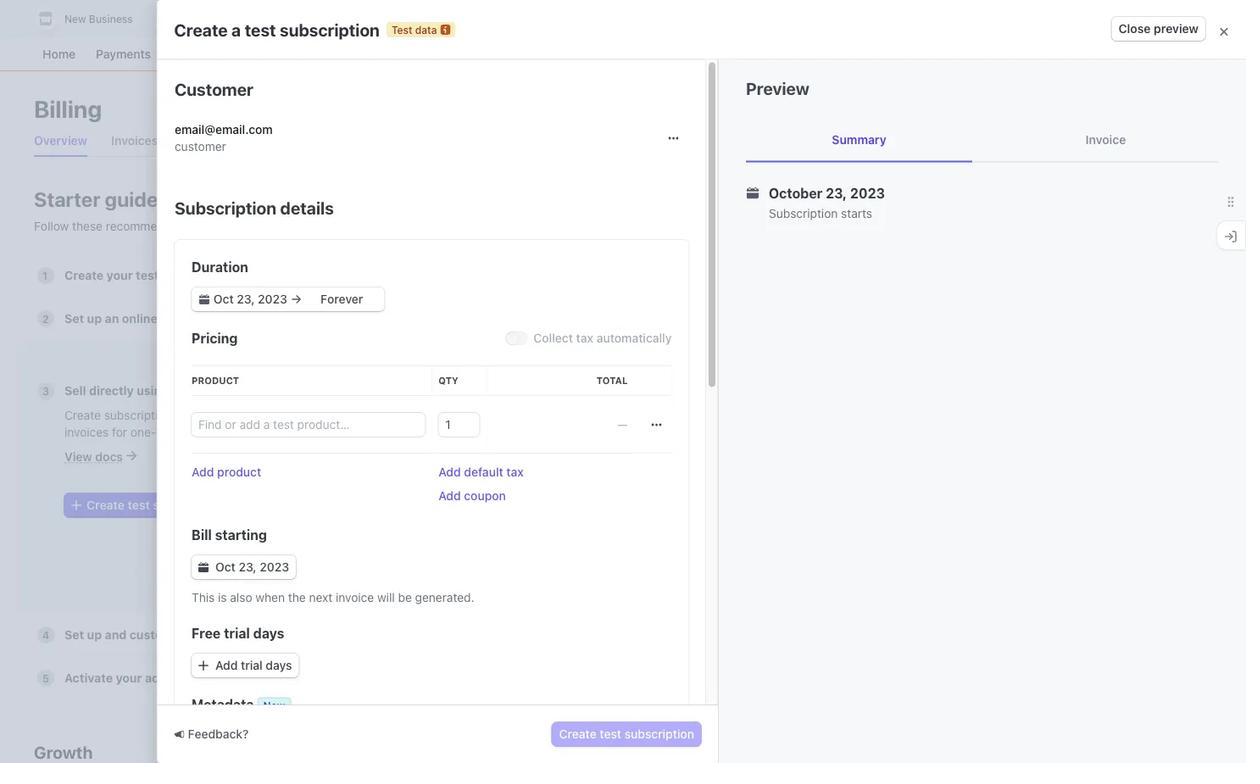 Task type: describe. For each thing, give the bounding box(es) containing it.
add coupon
[[438, 489, 506, 503]]

add trial days
[[215, 658, 292, 672]]

add default tax button
[[438, 464, 524, 480]]

add product button
[[191, 464, 261, 480]]

1 horizontal spatial tax
[[576, 331, 593, 345]]

metadata
[[191, 696, 254, 712]]

default
[[464, 465, 503, 479]]

add coupon button
[[438, 487, 506, 504]]

when
[[255, 590, 285, 604]]

starting
[[215, 527, 267, 543]]

2023 for oct
[[259, 560, 289, 574]]

october
[[769, 185, 823, 201]]

add for add coupon
[[438, 489, 461, 503]]

trial for add
[[241, 658, 262, 672]]

recommended
[[106, 219, 185, 233]]

customer
[[174, 139, 226, 153]]

2023 for october
[[851, 185, 885, 201]]

create inside create test subscription link
[[87, 498, 125, 512]]

automatically
[[596, 331, 672, 345]]

payments,
[[252, 408, 309, 422]]

oct 23, 2023
[[215, 560, 289, 574]]

svg image
[[198, 660, 208, 671]]

one-
[[130, 425, 156, 439]]

view docs link
[[64, 450, 137, 464]]

tab list containing summary
[[746, 117, 1220, 162]]

test data
[[392, 24, 437, 35]]

0 horizontal spatial subscription
[[153, 498, 224, 512]]

details
[[280, 197, 334, 217]]

october 23, 2023 subscription starts
[[769, 185, 885, 220]]

0 horizontal spatial and
[[255, 384, 277, 398]]

start date field
[[211, 290, 289, 307]]

test inside button
[[600, 727, 622, 741]]

a
[[232, 19, 241, 39]]

summary
[[832, 132, 887, 146]]

bill
[[191, 527, 212, 543]]

directly
[[89, 384, 134, 398]]

add default tax
[[438, 465, 524, 479]]

generated.
[[415, 590, 474, 604]]

tax inside button
[[506, 465, 524, 479]]

invoice
[[335, 590, 374, 604]]

coupon
[[464, 489, 506, 503]]

subscription inside october 23, 2023 subscription starts
[[769, 206, 838, 220]]

view docs
[[64, 450, 123, 464]]

end date field
[[302, 290, 381, 307]]

duration
[[191, 259, 248, 275]]

docs
[[95, 450, 123, 464]]

data
[[415, 24, 437, 35]]

0 vertical spatial for
[[181, 408, 196, 422]]

or inside create subscriptions for recurring payments, or send invoices for one-off payments.
[[313, 408, 324, 422]]

the
[[288, 590, 306, 604]]

bill  starting
[[191, 527, 267, 543]]

get
[[336, 219, 354, 233]]

—
[[617, 417, 628, 431]]

starter
[[34, 187, 101, 211]]

recurring
[[199, 408, 249, 422]]

qty
[[438, 375, 458, 386]]

pricing
[[191, 330, 237, 346]]

functionality,
[[248, 219, 318, 233]]

23, for october
[[826, 185, 847, 201]]

invoice
[[1086, 132, 1127, 146]]

oct 23, 2023 button
[[191, 555, 296, 579]]

email@email.com customer
[[174, 122, 272, 153]]

0 vertical spatial subscription
[[280, 19, 380, 39]]

will
[[377, 590, 395, 604]]

subscriptions inside create subscriptions for recurring payments, or send invoices for one-off payments.
[[104, 408, 178, 422]]

preview
[[746, 78, 810, 98]]

1 vertical spatial subscriptions
[[172, 384, 252, 398]]

with
[[399, 219, 422, 233]]

next
[[309, 590, 332, 604]]

invoices inside create subscriptions for recurring payments, or send invoices for one-off payments.
[[64, 425, 109, 439]]

follow these recommended tasks, test functionality, or get started with subscriptions and invoices.
[[34, 219, 574, 233]]

0 vertical spatial create test subscription
[[87, 498, 224, 512]]

this
[[191, 590, 214, 604]]

total
[[596, 375, 628, 386]]

free
[[191, 625, 220, 641]]

sell
[[64, 384, 86, 398]]

preview
[[1154, 22, 1199, 36]]

add for add product
[[191, 465, 214, 479]]

starter guide
[[34, 187, 158, 211]]



Task type: locate. For each thing, give the bounding box(es) containing it.
trial down free trial days
[[241, 658, 262, 672]]

be
[[398, 590, 412, 604]]

new
[[263, 700, 285, 712]]

oct
[[215, 560, 235, 574]]

add trial days button
[[191, 653, 298, 677]]

tax
[[576, 331, 593, 345], [506, 465, 524, 479]]

0 horizontal spatial create test subscription
[[87, 498, 224, 512]]

23, up starts
[[826, 185, 847, 201]]

and left invoices.
[[502, 219, 523, 233]]

1 horizontal spatial invoices
[[279, 384, 327, 398]]

notifications image
[[1098, 12, 1111, 25]]

0 horizontal spatial 23,
[[238, 560, 256, 574]]

subscription inside button
[[625, 727, 695, 741]]

1 vertical spatial 2023
[[259, 560, 289, 574]]

off
[[156, 425, 172, 439]]

trial
[[224, 625, 250, 641], [241, 658, 262, 672]]

and
[[502, 219, 523, 233], [255, 384, 277, 398]]

subscriptions up one-
[[104, 408, 178, 422]]

2023 up "when" on the bottom of the page
[[259, 560, 289, 574]]

1 vertical spatial 23,
[[238, 560, 256, 574]]

is
[[218, 590, 227, 604]]

0 horizontal spatial 2023
[[259, 560, 289, 574]]

0 vertical spatial and
[[502, 219, 523, 233]]

1 vertical spatial subscription
[[153, 498, 224, 512]]

for left one-
[[112, 425, 127, 439]]

product
[[217, 465, 261, 479]]

1 vertical spatial or
[[313, 408, 324, 422]]

create test subscription inside button
[[559, 727, 695, 741]]

subscription
[[174, 197, 276, 217], [769, 206, 838, 220]]

growth
[[34, 742, 93, 762]]

create inside create test subscription button
[[559, 727, 597, 741]]

sell directly using subscriptions and invoices
[[64, 384, 327, 398]]

tab list
[[746, 117, 1220, 162]]

trial for free
[[224, 625, 250, 641]]

add for add default tax
[[438, 465, 461, 479]]

send
[[327, 408, 354, 422]]

0 horizontal spatial invoices
[[64, 425, 109, 439]]

using
[[137, 384, 169, 398]]

0 horizontal spatial subscription
[[174, 197, 276, 217]]

invoices up payments,
[[279, 384, 327, 398]]

follow
[[34, 219, 69, 233]]

and up payments,
[[255, 384, 277, 398]]

collect tax automatically
[[533, 331, 672, 345]]

free trial days
[[191, 625, 284, 641]]

0 vertical spatial 2023
[[851, 185, 885, 201]]

subscriptions up recurring on the bottom of the page
[[172, 384, 252, 398]]

payments.
[[175, 425, 232, 439]]

days for free trial days
[[253, 625, 284, 641]]

test
[[245, 19, 276, 39], [224, 219, 245, 233], [128, 498, 150, 512], [600, 727, 622, 741]]

add left product at the left of page
[[191, 465, 214, 479]]

23, right oct
[[238, 560, 256, 574]]

add product
[[191, 465, 261, 479]]

create test subscription button
[[553, 723, 701, 746]]

1 vertical spatial for
[[112, 425, 127, 439]]

days up new
[[265, 658, 292, 672]]

test
[[392, 24, 413, 35]]

close preview
[[1119, 22, 1199, 36]]

23, inside october 23, 2023 subscription starts
[[826, 185, 847, 201]]

for up payments.
[[181, 408, 196, 422]]

0 vertical spatial invoices
[[279, 384, 327, 398]]

days inside button
[[265, 658, 292, 672]]

1 vertical spatial and
[[255, 384, 277, 398]]

0 vertical spatial subscriptions
[[425, 219, 499, 233]]

starts
[[841, 206, 873, 220]]

add for add trial days
[[215, 658, 237, 672]]

0 vertical spatial 23,
[[826, 185, 847, 201]]

customer
[[174, 78, 253, 98]]

2 vertical spatial subscriptions
[[104, 408, 178, 422]]

23, inside button
[[238, 560, 256, 574]]

invoice link
[[993, 117, 1220, 162]]

create inside create subscriptions for recurring payments, or send invoices for one-off payments.
[[64, 408, 101, 422]]

1 horizontal spatial 2023
[[851, 185, 885, 201]]

close
[[1119, 22, 1151, 36]]

23,
[[826, 185, 847, 201], [238, 560, 256, 574]]

1 vertical spatial trial
[[241, 658, 262, 672]]

email@email.com
[[174, 122, 272, 136]]

invoices.
[[526, 219, 574, 233]]

this is also when the next invoice will be generated.
[[191, 590, 474, 604]]

days for add trial days
[[265, 658, 292, 672]]

1 vertical spatial days
[[265, 658, 292, 672]]

0 horizontal spatial for
[[112, 425, 127, 439]]

invoices
[[279, 384, 327, 398], [64, 425, 109, 439]]

guide
[[105, 187, 158, 211]]

add inside 'button'
[[191, 465, 214, 479]]

1 vertical spatial tax
[[506, 465, 524, 479]]

started
[[357, 219, 396, 233]]

1 horizontal spatial for
[[181, 408, 196, 422]]

0 vertical spatial trial
[[224, 625, 250, 641]]

or left get
[[321, 219, 333, 233]]

tax right default
[[506, 465, 524, 479]]

subscriptions right with
[[425, 219, 499, 233]]

days up add trial days
[[253, 625, 284, 641]]

add right svg image
[[215, 658, 237, 672]]

trial inside add trial days button
[[241, 658, 262, 672]]

3
[[42, 385, 49, 397]]

also
[[230, 590, 252, 604]]

or
[[321, 219, 333, 233], [313, 408, 324, 422]]

1 horizontal spatial subscription
[[280, 19, 380, 39]]

subscription up tasks,
[[174, 197, 276, 217]]

1 horizontal spatial subscription
[[769, 206, 838, 220]]

tasks,
[[188, 219, 220, 233]]

these
[[72, 219, 103, 233]]

create subscriptions for recurring payments, or send invoices for one-off payments.
[[64, 408, 354, 439]]

subscriptions
[[425, 219, 499, 233], [172, 384, 252, 398], [104, 408, 178, 422]]

2023 up starts
[[851, 185, 885, 201]]

subscription details
[[174, 197, 334, 217]]

svg image
[[668, 133, 679, 143], [199, 294, 209, 304], [651, 419, 662, 430], [198, 562, 208, 572]]

1 vertical spatial invoices
[[64, 425, 109, 439]]

feedback?
[[188, 727, 249, 741]]

1 horizontal spatial create test subscription
[[559, 727, 695, 741]]

subscription down october in the right of the page
[[769, 206, 838, 220]]

tax right collect
[[576, 331, 593, 345]]

1 vertical spatial create test subscription
[[559, 727, 695, 741]]

0 vertical spatial or
[[321, 219, 333, 233]]

days
[[253, 625, 284, 641], [265, 658, 292, 672]]

1 horizontal spatial and
[[502, 219, 523, 233]]

product
[[191, 375, 239, 386]]

feedback? button
[[174, 726, 249, 743]]

2 vertical spatial subscription
[[625, 727, 695, 741]]

view
[[64, 450, 92, 464]]

2023 inside button
[[259, 560, 289, 574]]

trial right free
[[224, 625, 250, 641]]

create test subscription link
[[64, 494, 231, 517]]

23, for oct
[[238, 560, 256, 574]]

add left coupon
[[438, 489, 461, 503]]

create a test subscription
[[174, 19, 380, 39]]

0 horizontal spatial tax
[[506, 465, 524, 479]]

None text field
[[438, 413, 479, 436]]

2 horizontal spatial subscription
[[625, 727, 695, 741]]

Find or add a test product… text field
[[191, 413, 425, 436]]

svg image inside oct 23, 2023 button
[[198, 562, 208, 572]]

or left send
[[313, 408, 324, 422]]

create
[[174, 19, 228, 39], [64, 408, 101, 422], [87, 498, 125, 512], [559, 727, 597, 741]]

0 vertical spatial tax
[[576, 331, 593, 345]]

collect
[[533, 331, 573, 345]]

billing
[[34, 95, 102, 123]]

1 horizontal spatial 23,
[[826, 185, 847, 201]]

for
[[181, 408, 196, 422], [112, 425, 127, 439]]

add up 'add coupon'
[[438, 465, 461, 479]]

invoices up the view docs
[[64, 425, 109, 439]]

0 vertical spatial days
[[253, 625, 284, 641]]

2023 inside october 23, 2023 subscription starts
[[851, 185, 885, 201]]

summary link
[[746, 117, 973, 162]]



Task type: vqa. For each thing, say whether or not it's contained in the screenshot.
Pinned
no



